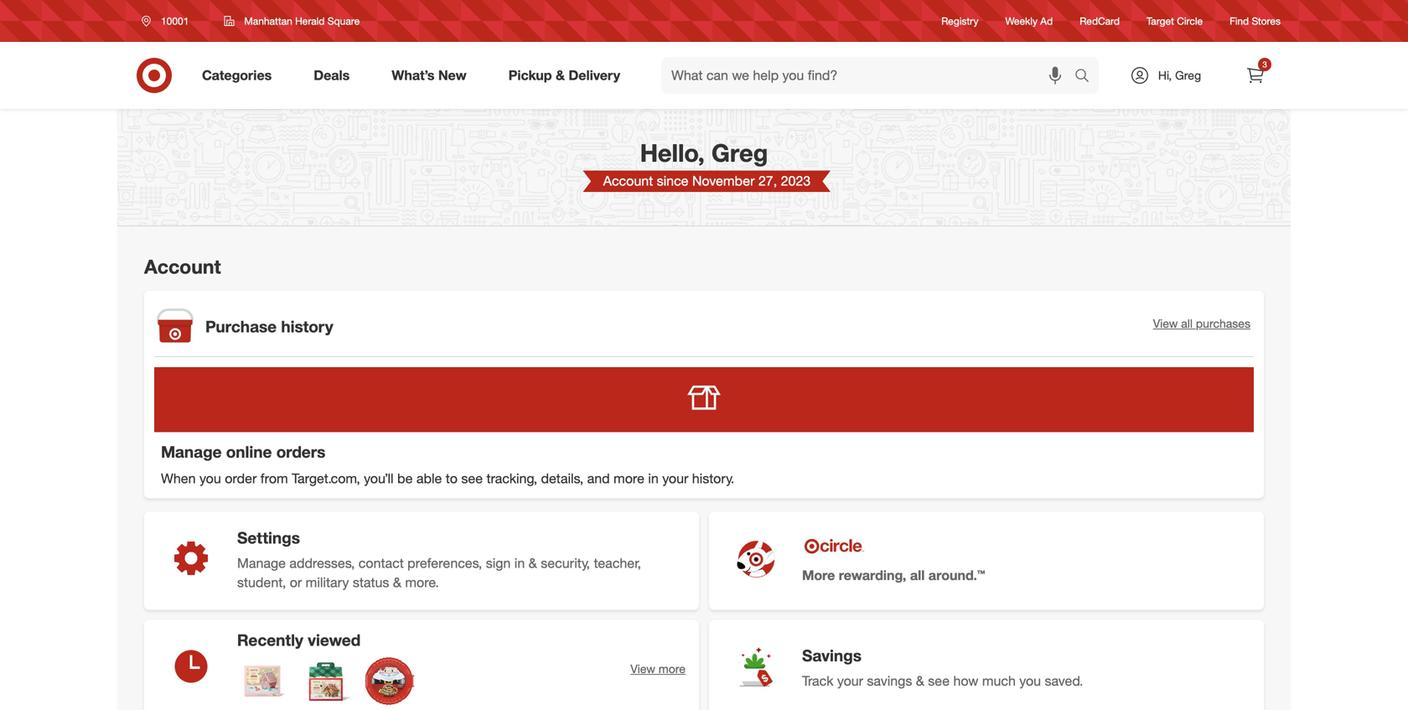 Task type: locate. For each thing, give the bounding box(es) containing it.
security,
[[541, 555, 590, 571]]

target
[[1147, 15, 1175, 27]]

1 horizontal spatial your
[[838, 673, 864, 689]]

more
[[614, 470, 645, 487], [659, 661, 686, 676]]

how
[[954, 673, 979, 689]]

savings
[[802, 646, 862, 665]]

much
[[983, 673, 1016, 689]]

see
[[461, 470, 483, 487], [928, 673, 950, 689]]

0 vertical spatial more
[[614, 470, 645, 487]]

1 horizontal spatial all
[[1182, 316, 1193, 331]]

greg for hello,
[[712, 138, 768, 168]]

savings track your savings & see how much you saved.
[[802, 646, 1084, 689]]

0 vertical spatial view
[[1154, 316, 1178, 331]]

in right and
[[648, 470, 659, 487]]

your left history.
[[663, 470, 689, 487]]

you inside 'savings track your savings & see how much you saved.'
[[1020, 673, 1041, 689]]

all left purchases
[[1182, 316, 1193, 331]]

& inside "link"
[[556, 67, 565, 83]]

find
[[1230, 15, 1249, 27]]

saved.
[[1045, 673, 1084, 689]]

0 horizontal spatial view
[[631, 661, 656, 676]]

0 horizontal spatial see
[[461, 470, 483, 487]]

when
[[161, 470, 196, 487]]

1 horizontal spatial account
[[603, 173, 653, 189]]

manage
[[161, 442, 222, 462], [237, 555, 286, 571]]

0 vertical spatial all
[[1182, 316, 1193, 331]]

since
[[657, 173, 689, 189]]

contact
[[359, 555, 404, 571]]

viewed
[[308, 630, 361, 650]]

&
[[556, 67, 565, 83], [529, 555, 537, 571], [393, 574, 402, 591], [916, 673, 925, 689]]

manage up student,
[[237, 555, 286, 571]]

manage up when
[[161, 442, 222, 462]]

hi, greg
[[1159, 68, 1202, 83]]

0 vertical spatial your
[[663, 470, 689, 487]]

purchases
[[1196, 316, 1251, 331]]

manhattan
[[244, 15, 292, 27]]

in inside settings manage addresses, contact preferences, sign in & security, teacher, student, or military status & more.
[[515, 555, 525, 571]]

1 horizontal spatial manage
[[237, 555, 286, 571]]

1 vertical spatial in
[[515, 555, 525, 571]]

history
[[281, 317, 333, 336]]

you
[[200, 470, 221, 487], [1020, 673, 1041, 689]]

1 vertical spatial view
[[631, 661, 656, 676]]

0 vertical spatial you
[[200, 470, 221, 487]]

0 horizontal spatial account
[[144, 255, 221, 278]]

pickup & delivery link
[[494, 57, 641, 94]]

your
[[663, 470, 689, 487], [838, 673, 864, 689]]

redcard
[[1080, 15, 1120, 27]]

pickup
[[509, 67, 552, 83]]

recently viewed link
[[144, 620, 514, 710]]

you right much
[[1020, 673, 1041, 689]]

sign
[[486, 555, 511, 571]]

1 horizontal spatial you
[[1020, 673, 1041, 689]]

0 horizontal spatial more
[[614, 470, 645, 487]]

see left the how
[[928, 673, 950, 689]]

savings
[[867, 673, 913, 689]]

1 horizontal spatial see
[[928, 673, 950, 689]]

0 vertical spatial manage
[[161, 442, 222, 462]]

1 vertical spatial you
[[1020, 673, 1041, 689]]

0 horizontal spatial your
[[663, 470, 689, 487]]

1 horizontal spatial more
[[659, 661, 686, 676]]

1 horizontal spatial in
[[648, 470, 659, 487]]

0 vertical spatial in
[[648, 470, 659, 487]]

1 vertical spatial see
[[928, 673, 950, 689]]

target.com,
[[292, 470, 360, 487]]

more.
[[405, 574, 439, 591]]

account up purchase
[[144, 255, 221, 278]]

rewarding,
[[839, 567, 907, 584]]

0 vertical spatial greg
[[1176, 68, 1202, 83]]

account left since
[[603, 173, 653, 189]]

more rewarding, all around.™ link
[[709, 512, 1264, 610]]

0 horizontal spatial you
[[200, 470, 221, 487]]

your inside 'savings track your savings & see how much you saved.'
[[838, 673, 864, 689]]

or
[[290, 574, 302, 591]]

account inside "hello, greg account since november 27, 2023"
[[603, 173, 653, 189]]

1 vertical spatial manage
[[237, 555, 286, 571]]

online
[[226, 442, 272, 462]]

What can we help you find? suggestions appear below search field
[[662, 57, 1079, 94]]

hello, greg account since november 27, 2023
[[603, 138, 811, 189]]

in
[[648, 470, 659, 487], [515, 555, 525, 571]]

you left order
[[200, 470, 221, 487]]

0 horizontal spatial manage
[[161, 442, 222, 462]]

holiday glitter chateau sugar cookie gingerbread house kit - 29oz - favorite day&#8482; image
[[237, 656, 287, 706]]

1 vertical spatial all
[[910, 567, 925, 584]]

1 vertical spatial more
[[659, 661, 686, 676]]

you'll
[[364, 470, 394, 487]]

view
[[1154, 316, 1178, 331], [631, 661, 656, 676]]

view for view more
[[631, 661, 656, 676]]

1 vertical spatial greg
[[712, 138, 768, 168]]

1 horizontal spatial greg
[[1176, 68, 1202, 83]]

& right pickup
[[556, 67, 565, 83]]

0 vertical spatial see
[[461, 470, 483, 487]]

all inside more rewarding, all around.™ link
[[910, 567, 925, 584]]

greg inside "hello, greg account since november 27, 2023"
[[712, 138, 768, 168]]

account
[[603, 173, 653, 189], [144, 255, 221, 278]]

from
[[261, 470, 288, 487]]

your down savings
[[838, 673, 864, 689]]

0 vertical spatial account
[[603, 173, 653, 189]]

all left around.™ at bottom right
[[910, 567, 925, 584]]

hubba bubba holiday bubble tape - 2oz image
[[365, 656, 415, 706]]

weekly ad link
[[1006, 14, 1053, 28]]

in right sign
[[515, 555, 525, 571]]

recently
[[237, 630, 303, 650]]

3
[[1263, 59, 1268, 70]]

preferences,
[[408, 555, 482, 571]]

all
[[1182, 316, 1193, 331], [910, 567, 925, 584]]

registry
[[942, 15, 979, 27]]

deals link
[[300, 57, 371, 94]]

addresses,
[[290, 555, 355, 571]]

view more
[[631, 661, 686, 676]]

1 horizontal spatial view
[[1154, 316, 1178, 331]]

0 horizontal spatial all
[[910, 567, 925, 584]]

search
[[1067, 69, 1108, 85]]

manage inside settings manage addresses, contact preferences, sign in & security, teacher, student, or military status & more.
[[237, 555, 286, 571]]

greg up november
[[712, 138, 768, 168]]

0 horizontal spatial greg
[[712, 138, 768, 168]]

see right "to"
[[461, 470, 483, 487]]

view inside view more 'link'
[[631, 661, 656, 676]]

1 vertical spatial your
[[838, 673, 864, 689]]

greg
[[1176, 68, 1202, 83], [712, 138, 768, 168]]

& right savings at the bottom right of the page
[[916, 673, 925, 689]]

hi,
[[1159, 68, 1172, 83]]

& inside 'savings track your savings & see how much you saved.'
[[916, 673, 925, 689]]

0 horizontal spatial in
[[515, 555, 525, 571]]

greg right hi, on the right
[[1176, 68, 1202, 83]]



Task type: vqa. For each thing, say whether or not it's contained in the screenshot.
'Hubba Bubba Holiday Bubble Tape - 2Oz' image
yes



Task type: describe. For each thing, give the bounding box(es) containing it.
holiday classic house gingerbread house kit with roof helper - 38.8oz - favorite day&#8482; image
[[301, 656, 351, 706]]

weekly ad
[[1006, 15, 1053, 27]]

more rewarding, all around.™
[[802, 567, 985, 584]]

stores
[[1252, 15, 1281, 27]]

& left more.
[[393, 574, 402, 591]]

purchase
[[205, 317, 277, 336]]

military
[[306, 574, 349, 591]]

orders
[[276, 442, 326, 462]]

manage online orders
[[161, 442, 326, 462]]

circle
[[1177, 15, 1203, 27]]

more inside 'link'
[[659, 661, 686, 676]]

square
[[328, 15, 360, 27]]

to
[[446, 470, 458, 487]]

recently viewed
[[237, 630, 361, 650]]

pickup & delivery
[[509, 67, 620, 83]]

manhattan herald square button
[[213, 6, 371, 36]]

history.
[[692, 470, 735, 487]]

herald
[[295, 15, 325, 27]]

hello,
[[640, 138, 705, 168]]

27,
[[759, 173, 777, 189]]

1 vertical spatial account
[[144, 255, 221, 278]]

see inside 'savings track your savings & see how much you saved.'
[[928, 673, 950, 689]]

settings manage addresses, contact preferences, sign in & security, teacher, student, or military status & more.
[[237, 528, 641, 591]]

view all purchases
[[1154, 316, 1251, 331]]

categories
[[202, 67, 272, 83]]

settings
[[237, 528, 300, 548]]

view for view all purchases
[[1154, 316, 1178, 331]]

delivery
[[569, 67, 620, 83]]

when you order from target.com, you'll be able to see tracking, details, and more in your history.
[[161, 470, 735, 487]]

3 link
[[1238, 57, 1274, 94]]

around.™
[[929, 567, 985, 584]]

what's
[[392, 67, 435, 83]]

new
[[438, 67, 467, 83]]

be
[[397, 470, 413, 487]]

10001
[[161, 15, 189, 27]]

deals
[[314, 67, 350, 83]]

search button
[[1067, 57, 1108, 97]]

november
[[692, 173, 755, 189]]

10001 button
[[131, 6, 207, 36]]

ad
[[1041, 15, 1053, 27]]

what's new link
[[378, 57, 488, 94]]

& left security,
[[529, 555, 537, 571]]

student,
[[237, 574, 286, 591]]

target circle image
[[802, 536, 866, 556]]

teacher,
[[594, 555, 641, 571]]

more
[[802, 567, 835, 584]]

purchase history
[[205, 317, 333, 336]]

status
[[353, 574, 389, 591]]

track
[[802, 673, 834, 689]]

able
[[417, 470, 442, 487]]

find stores link
[[1230, 14, 1281, 28]]

categories link
[[188, 57, 293, 94]]

weekly
[[1006, 15, 1038, 27]]

details,
[[541, 470, 584, 487]]

registry link
[[942, 14, 979, 28]]

2023
[[781, 173, 811, 189]]

greg for hi,
[[1176, 68, 1202, 83]]

target circle
[[1147, 15, 1203, 27]]

redcard link
[[1080, 14, 1120, 28]]

manhattan herald square
[[244, 15, 360, 27]]

what's new
[[392, 67, 467, 83]]

and
[[587, 470, 610, 487]]

view more link
[[631, 661, 686, 677]]

purchase history link
[[144, 291, 978, 346]]

target circle link
[[1147, 14, 1203, 28]]

tracking,
[[487, 470, 538, 487]]

order
[[225, 470, 257, 487]]

find stores
[[1230, 15, 1281, 27]]



